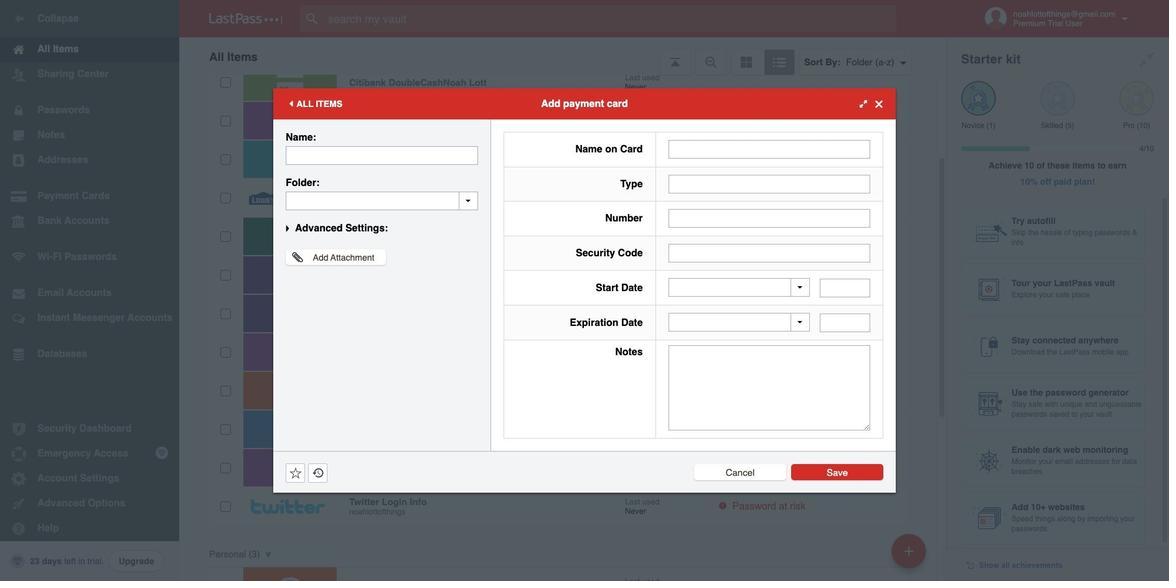 Task type: locate. For each thing, give the bounding box(es) containing it.
None text field
[[668, 140, 870, 159], [668, 175, 870, 193], [286, 192, 478, 210], [668, 244, 870, 263], [820, 279, 870, 297], [820, 314, 870, 332], [668, 140, 870, 159], [668, 175, 870, 193], [286, 192, 478, 210], [668, 244, 870, 263], [820, 279, 870, 297], [820, 314, 870, 332]]

None text field
[[286, 146, 478, 165], [668, 209, 870, 228], [668, 346, 870, 431], [286, 146, 478, 165], [668, 209, 870, 228], [668, 346, 870, 431]]

new item image
[[905, 547, 913, 556]]

new item navigation
[[887, 531, 934, 582]]

main navigation navigation
[[0, 0, 179, 582]]

Search search field
[[300, 5, 921, 32]]

dialog
[[273, 88, 896, 493]]



Task type: vqa. For each thing, say whether or not it's contained in the screenshot.
NEW ITEM Element
no



Task type: describe. For each thing, give the bounding box(es) containing it.
vault options navigation
[[179, 37, 946, 75]]

lastpass image
[[209, 13, 283, 24]]

search my vault text field
[[300, 5, 921, 32]]



